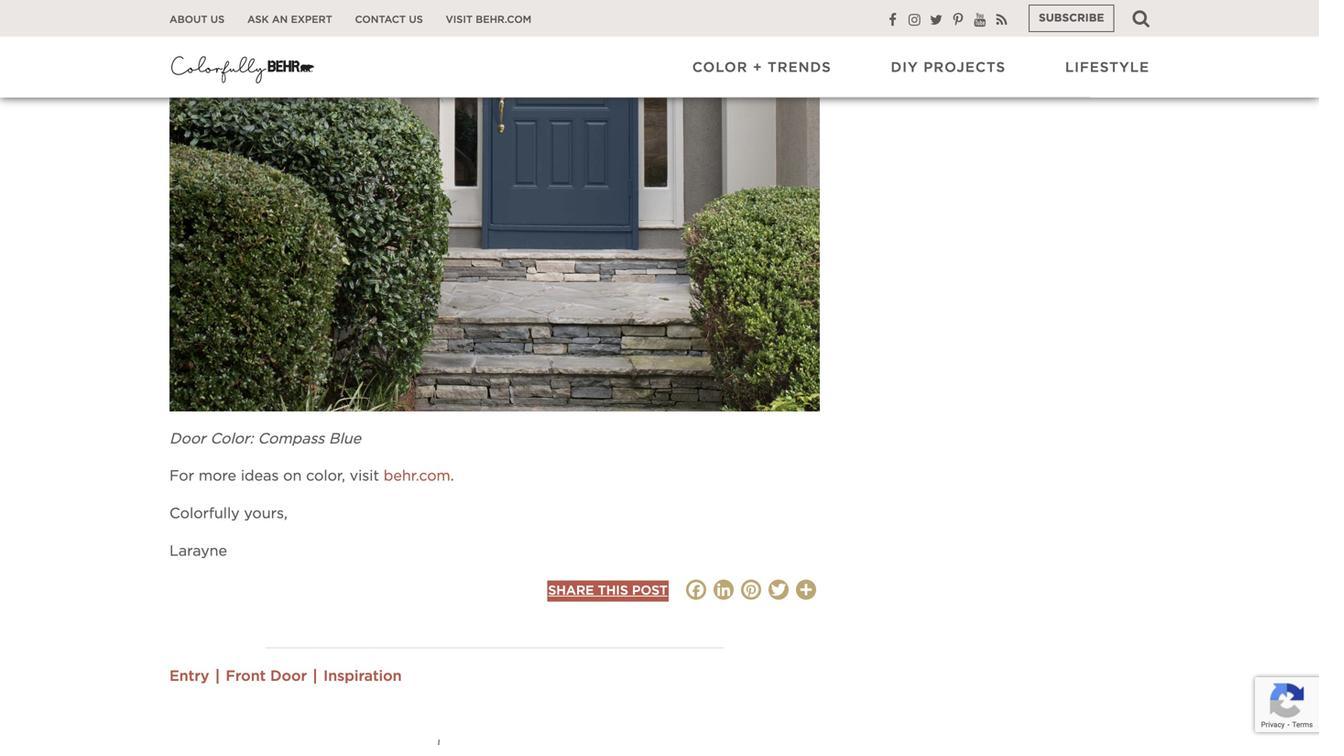 Task type: describe. For each thing, give the bounding box(es) containing it.
larayne
[[170, 544, 227, 558]]

color
[[693, 61, 748, 75]]

inspiration
[[324, 669, 402, 684]]

door color: compass blue
[[170, 432, 361, 446]]

behr.com inside visit behr.com link
[[476, 15, 532, 25]]

lifestyle
[[1066, 61, 1150, 75]]

a home showing the front door painted in a navy blue hue. image
[[170, 0, 820, 411]]

expert
[[291, 15, 332, 25]]

blue
[[329, 432, 361, 446]]

lifestyle link
[[1066, 59, 1150, 77]]

us for contact us
[[409, 15, 423, 25]]

this
[[598, 584, 629, 597]]

ideas
[[241, 469, 279, 484]]

post
[[632, 584, 668, 597]]

an
[[272, 15, 288, 25]]

search image
[[1133, 9, 1150, 27]]

color + trends
[[693, 61, 832, 75]]

contact us link
[[355, 13, 423, 26]]

door
[[270, 669, 307, 684]]

color,
[[306, 469, 345, 484]]

share
[[548, 584, 594, 597]]

yours,
[[244, 506, 288, 521]]

behr.com link
[[384, 469, 451, 484]]

compass
[[258, 432, 325, 446]]

colorfully yours,
[[170, 506, 288, 521]]

about us
[[170, 15, 225, 25]]

color + trends link
[[693, 59, 832, 77]]

.
[[451, 469, 454, 484]]

+
[[753, 61, 763, 75]]

more
[[199, 469, 236, 484]]

visit behr.com link
[[446, 13, 532, 26]]

ask an expert link
[[247, 13, 332, 26]]

subscribe
[[1039, 13, 1105, 24]]



Task type: vqa. For each thing, say whether or not it's contained in the screenshot.
YELLOWS
no



Task type: locate. For each thing, give the bounding box(es) containing it.
visit behr.com
[[446, 15, 532, 25]]

share this post
[[548, 584, 668, 597]]

colorfully behr image
[[170, 50, 316, 87]]

about
[[170, 15, 208, 25]]

front door link
[[226, 669, 307, 684]]

ask an expert
[[247, 15, 332, 25]]

inspiration link
[[324, 669, 402, 684]]

projects
[[924, 61, 1006, 75]]

diy
[[891, 61, 919, 75]]

trends
[[768, 61, 832, 75]]

subscribe link
[[1029, 5, 1115, 32]]

ask
[[247, 15, 269, 25]]

2 us from the left
[[409, 15, 423, 25]]

1 horizontal spatial behr.com
[[476, 15, 532, 25]]

0 horizontal spatial us
[[211, 15, 225, 25]]

contact us
[[355, 15, 423, 25]]

for
[[170, 469, 194, 484]]

0 horizontal spatial behr.com
[[384, 469, 451, 484]]

contact
[[355, 15, 406, 25]]

visit
[[350, 469, 379, 484]]

0 vertical spatial behr.com
[[476, 15, 532, 25]]

entry
[[170, 669, 209, 684]]

behr.com
[[476, 15, 532, 25], [384, 469, 451, 484]]

1 us from the left
[[211, 15, 225, 25]]

on
[[283, 469, 302, 484]]

front door
[[226, 669, 307, 684]]

about us link
[[170, 13, 225, 26]]

1 horizontal spatial us
[[409, 15, 423, 25]]

visit
[[446, 15, 473, 25]]

colorfully
[[170, 506, 240, 521]]

1 vertical spatial behr.com
[[384, 469, 451, 484]]

front
[[226, 669, 266, 684]]

us right contact
[[409, 15, 423, 25]]

door
[[170, 432, 206, 446]]

us right about
[[211, 15, 225, 25]]

us
[[211, 15, 225, 25], [409, 15, 423, 25]]

entry link
[[170, 669, 209, 684]]

diy projects link
[[891, 59, 1006, 77]]

us for about us
[[211, 15, 225, 25]]

behr.com right visit at the top left of the page
[[476, 15, 532, 25]]

for more ideas on color, visit behr.com .
[[170, 469, 454, 484]]

behr.com right visit
[[384, 469, 451, 484]]

diy projects
[[891, 61, 1006, 75]]

color:
[[210, 432, 253, 446]]



